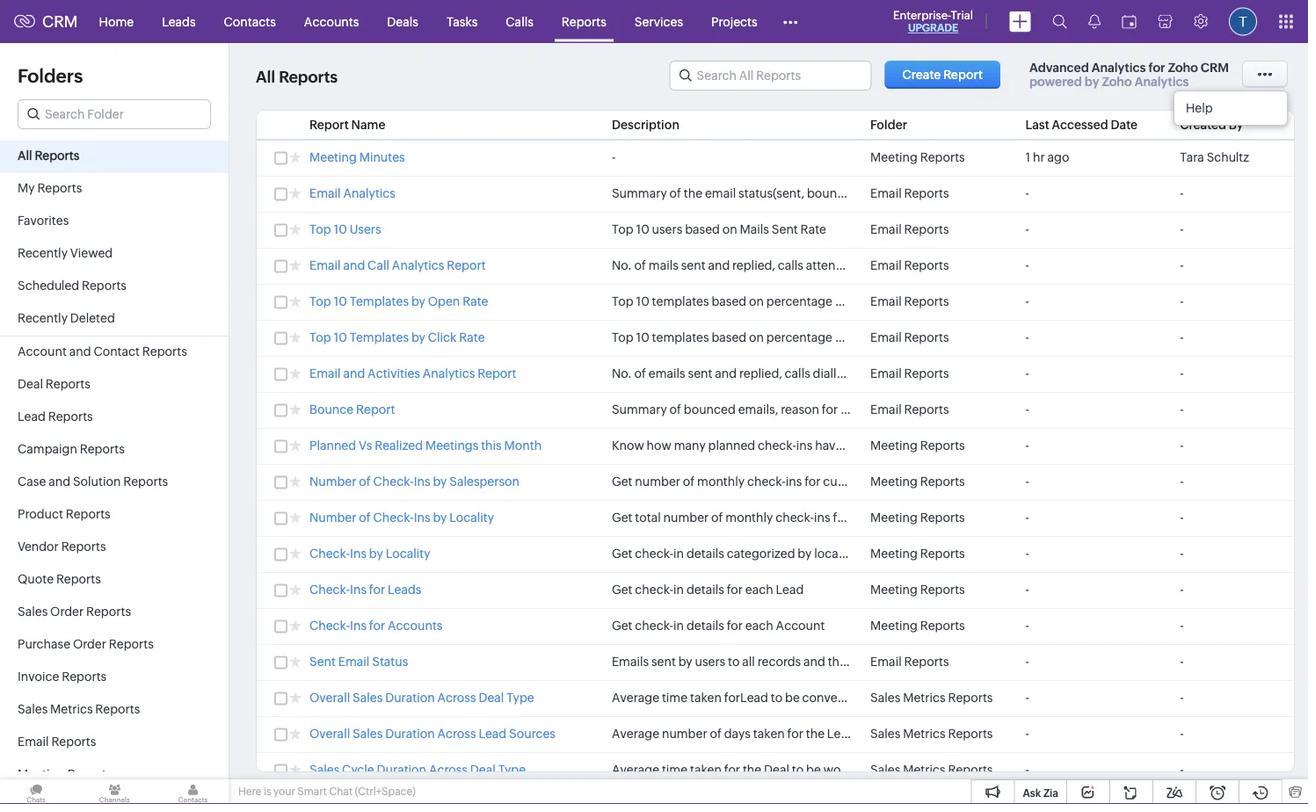 Task type: describe. For each thing, give the bounding box(es) containing it.
smart
[[298, 786, 327, 798]]

email right their
[[871, 655, 902, 669]]

get for get total number of monthly check-ins for customers by locality
[[612, 511, 633, 525]]

of down 'no. of mails sent and replied, calls attended and missed by sales representatives'
[[835, 295, 847, 309]]

account and contact reports
[[18, 345, 187, 359]]

overall sales duration across deal type
[[310, 691, 534, 705]]

bounce report link
[[310, 403, 395, 419]]

sales up "here is your smart chat (ctrl+space)"
[[310, 763, 340, 777]]

opened
[[966, 295, 1010, 309]]

planned
[[708, 439, 755, 453]]

top 10 templates by open rate link
[[310, 295, 488, 311]]

0 horizontal spatial be
[[785, 691, 800, 705]]

based for top 10 templates based on percentage of recipients who have clicked the email
[[712, 331, 747, 345]]

metrics inside "link"
[[50, 703, 93, 717]]

to right 'related'
[[1169, 403, 1181, 417]]

emails
[[649, 367, 686, 381]]

deal left from
[[965, 727, 990, 741]]

number of check-ins by locality
[[310, 511, 494, 525]]

analytics right call
[[392, 259, 444, 273]]

lead right various
[[1067, 727, 1095, 741]]

month
[[504, 439, 542, 453]]

email reports for clicked
[[871, 331, 949, 345]]

salesperson inside number of check-ins by salesperson link
[[450, 475, 520, 489]]

replied, for dialled
[[739, 367, 782, 381]]

duration for sales cycle duration across deal type
[[377, 763, 427, 777]]

the down events,
[[940, 403, 959, 417]]

ins for have
[[796, 439, 813, 453]]

0 vertical spatial all reports
[[256, 68, 338, 86]]

sent for mails
[[681, 259, 706, 273]]

0 vertical spatial date
[[1140, 367, 1165, 381]]

by right missed
[[928, 259, 942, 273]]

deal up "lead reports"
[[18, 377, 43, 391]]

0 vertical spatial all
[[256, 68, 275, 86]]

and down top 10 users based on mails sent rate
[[708, 259, 730, 273]]

overall for overall sales duration across deal type
[[310, 691, 350, 705]]

checkins,
[[977, 367, 1031, 381]]

meetings
[[425, 439, 479, 453]]

get check-in details for each account
[[612, 619, 825, 633]]

by right won,
[[854, 763, 868, 777]]

email and activities analytics report link
[[310, 367, 517, 383]]

1 vertical spatial leads
[[388, 583, 422, 597]]

email reports for events,
[[871, 367, 949, 381]]

date,
[[1041, 186, 1070, 200]]

overall sales duration across lead sources link
[[310, 727, 556, 744]]

2 vertical spatial ins
[[814, 511, 831, 525]]

listed
[[1090, 367, 1121, 381]]

meeting minutes
[[310, 150, 405, 164]]

template,
[[1073, 186, 1127, 200]]

1 vertical spatial customers
[[852, 511, 912, 525]]

the right opened
[[1013, 295, 1031, 309]]

recipients for clicked
[[849, 331, 906, 345]]

10 for top 10 templates by click rate
[[334, 331, 347, 345]]

from
[[993, 727, 1020, 741]]

0 horizontal spatial representatives
[[976, 259, 1064, 273]]

email down missed
[[871, 295, 902, 309]]

by inside "link"
[[433, 511, 447, 525]]

contacts link
[[210, 0, 290, 43]]

activities
[[368, 367, 420, 381]]

0 horizontal spatial locality
[[814, 547, 856, 561]]

zia
[[1044, 787, 1059, 799]]

ins down planned vs realized meetings this month 'link'
[[414, 475, 430, 489]]

analytics up help
[[1135, 75, 1189, 89]]

in right the realized
[[924, 439, 934, 453]]

number for number of check-ins by locality
[[310, 511, 357, 525]]

check-ins for leads
[[310, 583, 422, 597]]

overall for overall sales duration across lead sources
[[310, 727, 350, 741]]

reports link
[[548, 0, 621, 43]]

0 vertical spatial sales
[[945, 259, 973, 273]]

user
[[1200, 186, 1225, 200]]

meeting for get number of monthly check-ins for customers completed by each salesperson
[[871, 475, 918, 489]]

by down get check-in details for each account
[[679, 655, 693, 669]]

0 vertical spatial email
[[705, 186, 736, 200]]

across for overall sales duration across lead sources
[[437, 727, 476, 741]]

top 10 templates based on percentage of recipients who have clicked the email
[[612, 331, 1062, 345]]

and up bounced
[[715, 367, 737, 381]]

email reports for opened
[[871, 295, 949, 309]]

and left user
[[1176, 186, 1198, 200]]

upgrade
[[908, 22, 959, 34]]

planned
[[310, 439, 356, 453]]

ins for locality
[[350, 547, 367, 561]]

top for top 10 templates by open rate
[[310, 295, 331, 309]]

by down "completed"
[[915, 511, 929, 525]]

sales metrics reports inside "link"
[[18, 703, 140, 717]]

number for number of check-ins by salesperson
[[310, 475, 357, 489]]

2 vertical spatial sent
[[652, 655, 676, 669]]

calls for dialled
[[785, 367, 811, 381]]

sales down "sent email status" link
[[353, 691, 383, 705]]

of left bounced
[[670, 403, 681, 417]]

by right the created
[[1229, 118, 1244, 132]]

1 vertical spatial number
[[663, 511, 709, 525]]

by left click
[[411, 331, 425, 345]]

realized
[[375, 439, 423, 453]]

average time taken forlead to be converted to deal of different type
[[612, 691, 997, 705]]

by left open
[[411, 295, 425, 309]]

the up top 10 users based on mails sent rate
[[684, 186, 703, 200]]

to down different
[[951, 727, 962, 741]]

email inside email reports link
[[18, 735, 49, 749]]

campaign
[[18, 442, 77, 456]]

sales order reports
[[18, 605, 131, 619]]

by up check-ins for leads
[[369, 547, 383, 561]]

10 for top 10 templates based on percentage of recipients who have opened the email
[[636, 295, 650, 309]]

templates for open
[[350, 295, 409, 309]]

1 horizontal spatial account
[[776, 619, 825, 633]]

metrics for average time taken forlead to be converted to deal of different type
[[903, 691, 946, 705]]

0 vertical spatial converted
[[802, 691, 861, 705]]

accounts inside check-ins for accounts link
[[388, 619, 443, 633]]

in for get check-in details categorized by locality
[[674, 547, 684, 561]]

lead left sources
[[479, 727, 507, 741]]

0 vertical spatial users
[[652, 222, 683, 237]]

their
[[828, 655, 854, 669]]

report up open
[[447, 259, 486, 273]]

order for purchase
[[73, 637, 106, 652]]

get check-in details for each lead
[[612, 583, 804, 597]]

email up bounce,
[[871, 367, 902, 381]]

account and contact reports link
[[0, 337, 229, 369]]

10 for top 10 templates by open rate
[[334, 295, 347, 309]]

templates for top 10 templates based on percentage of recipients who have clicked the email
[[652, 331, 709, 345]]

to left all
[[728, 655, 740, 669]]

advanced analytics for zoho crm powered by zoho analytics
[[1030, 61, 1229, 89]]

create report
[[903, 68, 983, 82]]

lead up the campaign
[[18, 410, 46, 424]]

check- for check-ins for accounts
[[310, 619, 350, 633]]

email reports up missed
[[871, 222, 949, 237]]

sales cycle duration across deal type
[[310, 763, 526, 777]]

records
[[758, 655, 801, 669]]

hr
[[1033, 150, 1045, 164]]

email and activities analytics report
[[310, 367, 517, 381]]

sales up average number of days taken for the lead to be converted to deal from various lead sources
[[871, 691, 901, 705]]

ins for accounts
[[350, 619, 367, 633]]

of down top 10 templates based on percentage of recipients who have opened the email
[[835, 331, 847, 345]]

0 horizontal spatial locality
[[386, 547, 430, 561]]

of left "days" on the bottom of page
[[710, 727, 722, 741]]

0 horizontal spatial zoho
[[1102, 75, 1132, 89]]

deal down overall sales duration across lead sources link
[[470, 763, 496, 777]]

to left won,
[[792, 763, 804, 777]]

related
[[1127, 403, 1167, 417]]

viewed
[[70, 246, 113, 260]]

case
[[18, 475, 46, 489]]

lead up won,
[[827, 727, 855, 741]]

Search All Reports text field
[[671, 62, 871, 90]]

2 bounce from the left
[[1205, 403, 1249, 417]]

no. for no. of mails sent and replied, calls attended and missed by sales representatives
[[612, 259, 632, 273]]

meeting for get check-in details for each account
[[871, 619, 918, 633]]

1 bounce from the left
[[961, 403, 1005, 417]]

folder
[[871, 118, 908, 132]]

of up get check-in details categorized by locality
[[711, 511, 723, 525]]

email right attended
[[871, 259, 902, 273]]

ask zia
[[1023, 787, 1059, 799]]

of up top 10 users based on mails sent rate
[[670, 186, 681, 200]]

top 10 users based on mails sent rate
[[612, 222, 827, 237]]

sales down average number of days taken for the lead to be converted to deal from various lead sources
[[871, 763, 901, 777]]

by down get total number of monthly check-ins for customers by locality at bottom
[[798, 547, 812, 561]]

1 hr ago
[[1026, 150, 1070, 164]]

create
[[903, 68, 941, 82]]

of left different
[[906, 691, 918, 705]]

sent email status
[[310, 655, 408, 669]]

email inside "sent email status" link
[[338, 655, 370, 669]]

of left mails
[[634, 259, 646, 273]]

top 10 templates by open rate
[[310, 295, 488, 309]]

product reports
[[18, 507, 111, 521]]

deal up overall sales duration across lead sources
[[479, 691, 504, 705]]

to down status
[[864, 691, 876, 705]]

recently viewed link
[[0, 238, 229, 271]]

the right 'related'
[[1184, 403, 1202, 417]]

emails,
[[738, 403, 779, 417]]

deal up average number of days taken for the lead to be converted to deal from various lead sources
[[878, 691, 904, 705]]

vendor reports
[[18, 540, 106, 554]]

campaign reports
[[18, 442, 125, 456]]

enterprise-trial upgrade
[[893, 8, 973, 34]]

scheduled reports
[[18, 279, 127, 293]]

in for get check-in details for each account
[[674, 619, 684, 633]]

0 horizontal spatial account
[[18, 345, 67, 359]]

by right "completed"
[[952, 475, 966, 489]]

average for average time taken for the deal to be won, by type
[[612, 763, 660, 777]]

lead reports link
[[0, 402, 229, 434]]

and right dialled
[[854, 367, 876, 381]]

email up received,
[[871, 331, 902, 345]]

top 10 templates by click rate link
[[310, 331, 485, 347]]

number of check-ins by salesperson link
[[310, 475, 520, 492]]

0 vertical spatial leads
[[162, 15, 196, 29]]

reason
[[781, 403, 820, 417]]

email reports up different
[[871, 655, 949, 669]]

summary of the email status(sent, bounced, opened, and clicked) based on date, template, module and user
[[612, 186, 1225, 200]]

home link
[[85, 0, 148, 43]]

analytics down click
[[423, 367, 475, 381]]

details for account
[[687, 619, 724, 633]]

based right clicked)
[[986, 186, 1021, 200]]

dialled
[[813, 367, 851, 381]]

order for sales
[[50, 605, 84, 619]]

sales cycle duration across deal type link
[[310, 763, 526, 780]]

calls
[[506, 15, 534, 29]]

email right bounced, at the top of the page
[[871, 186, 902, 200]]

meeting for -
[[871, 150, 918, 164]]

1 vertical spatial sales
[[1192, 367, 1221, 381]]

type for overall sales duration across deal type
[[507, 691, 534, 705]]

meeting for know how many planned check-ins have been realized in the current month
[[871, 439, 918, 453]]

powered
[[1030, 75, 1082, 89]]

report up this
[[478, 367, 517, 381]]

deals
[[387, 15, 418, 29]]

replied, for attended
[[733, 259, 775, 273]]

here
[[238, 786, 262, 798]]

ins for for
[[786, 475, 802, 489]]

purchase order reports
[[18, 637, 154, 652]]

mails
[[740, 222, 769, 237]]

number for get
[[635, 475, 681, 489]]

of down vs
[[359, 475, 371, 489]]

completed
[[886, 475, 949, 489]]

ins for leads
[[350, 583, 367, 597]]

trial
[[951, 8, 973, 22]]

and left tasks
[[1034, 367, 1056, 381]]

attended
[[806, 259, 858, 273]]

1 vertical spatial all
[[18, 149, 32, 163]]

the left bounce,
[[841, 403, 859, 417]]

analytics inside "link"
[[343, 186, 396, 200]]

average for average number of days taken for the lead to be converted to deal from various lead sources
[[612, 727, 660, 741]]

meeting reports for lead
[[871, 583, 965, 597]]

reports inside 'link'
[[82, 279, 127, 293]]

overall sales duration across deal type link
[[310, 691, 534, 708]]

sales down "quote"
[[18, 605, 48, 619]]

deal left won,
[[764, 763, 790, 777]]

the left current
[[937, 439, 955, 453]]

2 vertical spatial have
[[815, 439, 843, 453]]

recipients for opened
[[849, 295, 906, 309]]

to down the 'average time taken forlead to be converted to deal of different type'
[[858, 727, 870, 741]]

recently deleted link
[[0, 303, 229, 336]]

report up vs
[[356, 403, 395, 417]]

by inside advanced analytics for zoho crm powered by zoho analytics
[[1085, 75, 1100, 89]]

won,
[[824, 763, 852, 777]]

description
[[612, 118, 680, 132]]

sales order reports link
[[0, 597, 229, 630]]

sales up cycle
[[353, 727, 383, 741]]

who for opened
[[909, 295, 934, 309]]

email reports for on
[[871, 186, 949, 200]]

to right forlead
[[771, 691, 783, 705]]

tasks link
[[433, 0, 492, 43]]

have for opened
[[936, 295, 963, 309]]

advanced
[[1030, 61, 1089, 75]]

10 for top 10 templates based on percentage of recipients who have clicked the email
[[636, 331, 650, 345]]

email up bounce
[[310, 367, 341, 381]]

and left clicked)
[[914, 186, 936, 200]]



Task type: locate. For each thing, give the bounding box(es) containing it.
0 vertical spatial customers
[[823, 475, 884, 489]]

4 get from the top
[[612, 583, 633, 597]]

total
[[635, 511, 661, 525]]

0 vertical spatial each
[[968, 475, 996, 489]]

email reports up bounce,
[[871, 367, 949, 381]]

0 vertical spatial number
[[635, 475, 681, 489]]

quote
[[18, 572, 54, 586]]

2 no. from the top
[[612, 367, 632, 381]]

2 vertical spatial each
[[745, 619, 774, 633]]

0 horizontal spatial sent
[[310, 655, 336, 669]]

sent for emails
[[688, 367, 713, 381]]

0 vertical spatial templates
[[350, 295, 409, 309]]

status
[[857, 655, 891, 669]]

deleted
[[70, 311, 115, 325]]

0 vertical spatial time
[[662, 691, 688, 705]]

and
[[914, 186, 936, 200], [1176, 186, 1198, 200], [343, 259, 365, 273], [708, 259, 730, 273], [861, 259, 883, 273], [69, 345, 91, 359], [343, 367, 365, 381], [715, 367, 737, 381], [854, 367, 876, 381], [1034, 367, 1056, 381], [1168, 367, 1190, 381], [49, 475, 70, 489], [804, 655, 826, 669]]

on left the date,
[[1024, 186, 1039, 200]]

(ctrl+space)
[[355, 786, 416, 798]]

contacts
[[224, 15, 276, 29]]

percentage for opened
[[767, 295, 833, 309]]

across for overall sales duration across deal type
[[437, 691, 476, 705]]

sources
[[1097, 727, 1142, 741]]

here is your smart chat (ctrl+space)
[[238, 786, 416, 798]]

on down mails
[[749, 295, 764, 309]]

schultz
[[1207, 150, 1249, 164]]

date
[[1140, 367, 1165, 381], [912, 403, 937, 417]]

1 vertical spatial converted
[[889, 727, 948, 741]]

have left 'been'
[[815, 439, 843, 453]]

crm up folders
[[42, 13, 78, 31]]

deals link
[[373, 0, 433, 43]]

1 horizontal spatial locality
[[931, 511, 973, 525]]

across for sales cycle duration across deal type
[[429, 763, 468, 777]]

sales inside "link"
[[18, 703, 48, 717]]

based for top 10 users based on mails sent rate
[[685, 222, 720, 237]]

0 horizontal spatial accounts
[[304, 15, 359, 29]]

the left record
[[1066, 403, 1084, 417]]

clicked
[[966, 331, 1007, 345]]

0 vertical spatial order
[[50, 605, 84, 619]]

month
[[1002, 439, 1040, 453]]

overall inside overall sales duration across lead sources link
[[310, 727, 350, 741]]

accounts up "status" in the bottom left of the page
[[388, 619, 443, 633]]

0 vertical spatial account
[[18, 345, 67, 359]]

have for clicked
[[936, 331, 963, 345]]

average number of days taken for the lead to be converted to deal from various lead sources
[[612, 727, 1142, 741]]

taken for for
[[690, 763, 722, 777]]

services
[[635, 15, 683, 29]]

analytics
[[1092, 61, 1146, 75], [1135, 75, 1189, 89], [343, 186, 396, 200], [392, 259, 444, 273], [423, 367, 475, 381]]

0 horizontal spatial crm
[[42, 13, 78, 31]]

1 get from the top
[[612, 475, 633, 489]]

email reports down missed
[[871, 295, 949, 309]]

0 vertical spatial rate
[[801, 222, 827, 237]]

0 horizontal spatial type
[[871, 763, 896, 777]]

2 number from the top
[[310, 511, 357, 525]]

1 vertical spatial users
[[695, 655, 726, 669]]

1 horizontal spatial representatives
[[1223, 367, 1308, 381]]

number up check-ins by locality
[[310, 511, 357, 525]]

1 vertical spatial average
[[612, 727, 660, 741]]

in down get check-in details for each lead
[[674, 619, 684, 633]]

metrics for average time taken for the deal to be won, by type
[[903, 763, 946, 777]]

1 no. from the top
[[612, 259, 632, 273]]

details for locality
[[687, 547, 724, 561]]

0 vertical spatial ins
[[796, 439, 813, 453]]

email down top 10 users link
[[310, 259, 341, 273]]

chats image
[[0, 780, 72, 805]]

1 vertical spatial ins
[[786, 475, 802, 489]]

0 horizontal spatial all reports
[[18, 149, 79, 163]]

report left name
[[310, 118, 349, 132]]

1 vertical spatial taken
[[753, 727, 785, 741]]

order inside purchase order reports link
[[73, 637, 106, 652]]

0 vertical spatial accounts
[[304, 15, 359, 29]]

locality
[[450, 511, 494, 525], [386, 547, 430, 561]]

email for top 10 templates based on percentage of recipients who have clicked the email
[[1031, 331, 1062, 345]]

click
[[428, 331, 457, 345]]

2 vertical spatial rate
[[459, 331, 485, 345]]

sent inside "sent email status" link
[[310, 655, 336, 669]]

check- inside "link"
[[373, 511, 414, 525]]

details for lead
[[687, 583, 724, 597]]

across down overall sales duration across deal type link
[[437, 727, 476, 741]]

order down sales order reports
[[73, 637, 106, 652]]

time for for
[[662, 763, 688, 777]]

this
[[481, 439, 502, 453]]

ins
[[796, 439, 813, 453], [786, 475, 802, 489], [814, 511, 831, 525]]

rate right open
[[463, 295, 488, 309]]

0 vertical spatial recently
[[18, 246, 68, 260]]

events,
[[933, 367, 974, 381]]

no. of mails sent and replied, calls attended and missed by sales representatives
[[612, 259, 1064, 273]]

1 salesperson from the left
[[450, 475, 520, 489]]

projects
[[711, 15, 758, 29]]

check- for check-ins for leads
[[310, 583, 350, 597]]

have up events,
[[936, 331, 963, 345]]

account up records
[[776, 619, 825, 633]]

top
[[310, 222, 331, 237], [612, 222, 634, 237], [310, 295, 331, 309], [612, 295, 634, 309], [310, 331, 331, 345], [612, 331, 634, 345]]

0 horizontal spatial sales
[[945, 259, 973, 273]]

monthly down planned
[[697, 475, 745, 489]]

different
[[920, 691, 969, 705]]

across inside sales cycle duration across deal type link
[[429, 763, 468, 777]]

and up bounce report
[[343, 367, 365, 381]]

1 horizontal spatial sent
[[772, 222, 798, 237]]

bounced
[[684, 403, 736, 417]]

favorites link
[[0, 206, 229, 238]]

1 vertical spatial locality
[[814, 547, 856, 561]]

1 vertical spatial order
[[73, 637, 106, 652]]

summary for summary of bounced emails, reason for the bounce, date the bounce occurred, the record related to the bounce etc.
[[612, 403, 667, 417]]

accounts inside the accounts link
[[304, 15, 359, 29]]

2 summary from the top
[[612, 403, 667, 417]]

1 recently from the top
[[18, 246, 68, 260]]

the down "days" on the bottom of page
[[743, 763, 762, 777]]

meeting reports for ins
[[871, 511, 965, 525]]

email reports up chats image
[[18, 735, 96, 749]]

-
[[612, 150, 616, 164], [1026, 186, 1030, 200], [1180, 186, 1184, 200], [1026, 222, 1030, 237], [1180, 222, 1184, 237], [1026, 259, 1030, 273], [1180, 259, 1184, 273], [1026, 295, 1030, 309], [1180, 295, 1184, 309], [1026, 331, 1030, 345], [1180, 331, 1184, 345], [1026, 367, 1030, 381], [1180, 367, 1184, 381], [1026, 403, 1030, 417], [1180, 403, 1184, 417], [1026, 439, 1030, 453], [1180, 439, 1184, 453], [1026, 475, 1030, 489], [1180, 475, 1184, 489], [1026, 511, 1030, 525], [1180, 511, 1184, 525], [1026, 547, 1030, 561], [1180, 547, 1184, 561], [1026, 583, 1030, 597], [1180, 583, 1184, 597], [1026, 619, 1030, 633], [1180, 619, 1184, 633], [1026, 655, 1030, 669], [1180, 655, 1184, 669], [1026, 691, 1030, 705], [1180, 691, 1184, 705], [1026, 727, 1030, 741], [1180, 727, 1184, 741], [1026, 763, 1030, 777], [1180, 763, 1184, 777]]

0 vertical spatial monthly
[[697, 475, 745, 489]]

0 vertical spatial taken
[[690, 691, 722, 705]]

bounce
[[961, 403, 1005, 417], [1205, 403, 1249, 417]]

templates for top 10 templates based on percentage of recipients who have opened the email
[[652, 295, 709, 309]]

get for get check-in details categorized by locality
[[612, 547, 633, 561]]

email inside 'email analytics' "link"
[[310, 186, 341, 200]]

number left "days" on the bottom of page
[[662, 727, 707, 741]]

ins inside "link"
[[414, 511, 430, 525]]

average for average time taken forlead to be converted to deal of different type
[[612, 691, 660, 705]]

and right listed
[[1168, 367, 1190, 381]]

1 vertical spatial date
[[912, 403, 937, 417]]

top for top 10 templates based on percentage of recipients who have opened the email
[[612, 295, 634, 309]]

leads up "check-ins for accounts"
[[388, 583, 422, 597]]

0 vertical spatial who
[[909, 295, 934, 309]]

overall inside overall sales duration across deal type link
[[310, 691, 350, 705]]

top 10 templates by click rate
[[310, 331, 485, 345]]

based
[[986, 186, 1021, 200], [685, 222, 720, 237], [712, 295, 747, 309], [712, 331, 747, 345]]

report right create
[[944, 68, 983, 82]]

rate for top 10 templates based on percentage of recipients who have opened the email
[[463, 295, 488, 309]]

sales metrics reports for average time taken for the deal to be won, by type
[[871, 763, 993, 777]]

1 vertical spatial monthly
[[726, 511, 773, 525]]

ins
[[414, 475, 430, 489], [414, 511, 430, 525], [350, 547, 367, 561], [350, 583, 367, 597], [350, 619, 367, 633]]

1 vertical spatial overall
[[310, 727, 350, 741]]

all down contacts at the top left of the page
[[256, 68, 275, 86]]

lead down categorized
[[776, 583, 804, 597]]

report name
[[310, 118, 386, 132]]

2 who from the top
[[909, 331, 934, 345]]

top 10 users
[[310, 222, 381, 237]]

based for top 10 templates based on percentage of recipients who have opened the email
[[712, 295, 747, 309]]

2 vertical spatial across
[[429, 763, 468, 777]]

1 overall from the top
[[310, 691, 350, 705]]

invoice
[[18, 670, 59, 684]]

1 vertical spatial replied,
[[739, 367, 782, 381]]

get for get check-in details for each account
[[612, 619, 633, 633]]

2 details from the top
[[687, 583, 724, 597]]

check-
[[373, 475, 414, 489], [373, 511, 414, 525], [310, 547, 350, 561], [310, 583, 350, 597], [310, 619, 350, 633]]

3 average from the top
[[612, 763, 660, 777]]

analytics up date
[[1092, 61, 1146, 75]]

1 vertical spatial templates
[[350, 331, 409, 345]]

0 vertical spatial percentage
[[767, 295, 833, 309]]

1 horizontal spatial type
[[972, 691, 997, 705]]

no. for no. of emails sent and replied, calls dialled and received, events, checkins, and tasks listed by date and sales representatives
[[612, 367, 632, 381]]

number down planned
[[310, 475, 357, 489]]

0 vertical spatial sent
[[772, 222, 798, 237]]

each for lead
[[745, 583, 774, 597]]

no. left mails
[[612, 259, 632, 273]]

call
[[368, 259, 390, 273]]

1 who from the top
[[909, 295, 934, 309]]

1 vertical spatial locality
[[386, 547, 430, 561]]

all reports link
[[0, 141, 229, 173]]

account up deal reports
[[18, 345, 67, 359]]

and inside the email and activities analytics report link
[[343, 367, 365, 381]]

rate right click
[[459, 331, 485, 345]]

number for average
[[662, 727, 707, 741]]

and inside case and solution reports link
[[49, 475, 70, 489]]

know how many planned check-ins have been realized in the current month
[[612, 439, 1040, 453]]

0 horizontal spatial salesperson
[[450, 475, 520, 489]]

type for sales cycle duration across deal type
[[498, 763, 526, 777]]

meeting reports for for
[[871, 475, 965, 489]]

2 vertical spatial number
[[662, 727, 707, 741]]

1 vertical spatial representatives
[[1223, 367, 1308, 381]]

taken
[[690, 691, 722, 705], [753, 727, 785, 741], [690, 763, 722, 777]]

recently for recently viewed
[[18, 246, 68, 260]]

0 vertical spatial representatives
[[976, 259, 1064, 273]]

of left emails on the top of page
[[634, 367, 646, 381]]

leads
[[162, 15, 196, 29], [388, 583, 422, 597]]

check- for check-ins by locality
[[310, 547, 350, 561]]

0 vertical spatial type
[[972, 691, 997, 705]]

and inside email and call analytics report link
[[343, 259, 365, 273]]

1 vertical spatial recently
[[18, 311, 68, 325]]

each down current
[[968, 475, 996, 489]]

sources
[[509, 727, 556, 741]]

reports inside "link"
[[95, 703, 140, 717]]

3 details from the top
[[687, 619, 724, 633]]

0 vertical spatial locality
[[450, 511, 494, 525]]

opened,
[[864, 186, 912, 200]]

1 vertical spatial templates
[[652, 331, 709, 345]]

sales metrics reports down invoice reports
[[18, 703, 140, 717]]

email inside email and call analytics report link
[[310, 259, 341, 273]]

deal
[[18, 377, 43, 391], [479, 691, 504, 705], [878, 691, 904, 705], [965, 727, 990, 741], [470, 763, 496, 777], [764, 763, 790, 777]]

metrics down invoice reports
[[50, 703, 93, 717]]

email down "opened," at the top right of page
[[871, 222, 902, 237]]

1 vertical spatial sent
[[310, 655, 336, 669]]

1 vertical spatial rate
[[463, 295, 488, 309]]

0 vertical spatial type
[[507, 691, 534, 705]]

percentage for clicked
[[767, 331, 833, 345]]

reports
[[562, 15, 607, 29], [279, 68, 338, 86], [35, 149, 79, 163], [920, 150, 965, 164], [37, 181, 82, 195], [904, 186, 949, 200], [904, 222, 949, 237], [904, 259, 949, 273], [82, 279, 127, 293], [904, 295, 949, 309], [904, 331, 949, 345], [142, 345, 187, 359], [904, 367, 949, 381], [46, 377, 90, 391], [904, 403, 949, 417], [48, 410, 93, 424], [920, 439, 965, 453], [80, 442, 125, 456], [123, 475, 168, 489], [920, 475, 965, 489], [66, 507, 111, 521], [920, 511, 965, 525], [61, 540, 106, 554], [920, 547, 965, 561], [56, 572, 101, 586], [920, 583, 965, 597], [86, 605, 131, 619], [920, 619, 965, 633], [109, 637, 154, 652], [904, 655, 949, 669], [62, 670, 107, 684], [948, 691, 993, 705], [95, 703, 140, 717], [948, 727, 993, 741], [51, 735, 96, 749], [948, 763, 993, 777], [67, 768, 112, 782]]

and left missed
[[861, 259, 883, 273]]

duration for overall sales duration across lead sources
[[385, 727, 435, 741]]

summary
[[612, 186, 667, 200], [612, 403, 667, 417]]

10 up mails
[[636, 222, 650, 237]]

module
[[1130, 186, 1173, 200]]

each up the emails sent by users to all records and their status
[[745, 619, 774, 633]]

1 details from the top
[[687, 547, 724, 561]]

of inside "link"
[[359, 511, 371, 525]]

1 vertical spatial have
[[936, 331, 963, 345]]

1 percentage from the top
[[767, 295, 833, 309]]

no. left emails on the top of page
[[612, 367, 632, 381]]

in up get check-in details for each lead
[[674, 547, 684, 561]]

monthly up categorized
[[726, 511, 773, 525]]

rate for top 10 templates based on percentage of recipients who have clicked the email
[[459, 331, 485, 345]]

calls for attended
[[778, 259, 804, 273]]

across inside overall sales duration across lead sources link
[[437, 727, 476, 741]]

projects link
[[697, 0, 772, 43]]

details up get check-in details for each account
[[687, 583, 724, 597]]

meeting reports for have
[[871, 439, 965, 453]]

email reports for by
[[871, 259, 949, 273]]

0 horizontal spatial users
[[652, 222, 683, 237]]

1 vertical spatial accounts
[[388, 619, 443, 633]]

salesperson down this
[[450, 475, 520, 489]]

1 vertical spatial calls
[[785, 367, 811, 381]]

email for top 10 templates based on percentage of recipients who have opened the email
[[1034, 295, 1065, 309]]

2 time from the top
[[662, 763, 688, 777]]

meeting for get total number of monthly check-ins for customers by locality
[[871, 511, 918, 525]]

time
[[662, 691, 688, 705], [662, 763, 688, 777]]

the down the 'average time taken forlead to be converted to deal of different type'
[[806, 727, 825, 741]]

created by
[[1180, 118, 1244, 132]]

top for top 10 templates based on percentage of recipients who have clicked the email
[[612, 331, 634, 345]]

1 horizontal spatial crm
[[1201, 61, 1229, 75]]

get
[[612, 475, 633, 489], [612, 511, 633, 525], [612, 547, 633, 561], [612, 583, 633, 597], [612, 619, 633, 633]]

check-ins by locality
[[310, 547, 430, 561]]

on for top 10 templates based on percentage of recipients who have clicked the email
[[749, 331, 764, 345]]

1 vertical spatial crm
[[1201, 61, 1229, 75]]

2 templates from the top
[[350, 331, 409, 345]]

by down planned vs realized meetings this month 'link'
[[433, 475, 447, 489]]

the right clicked
[[1010, 331, 1028, 345]]

deal reports link
[[0, 369, 229, 402]]

in up get check-in details for each account
[[674, 583, 684, 597]]

sales metrics reports link
[[0, 695, 229, 727]]

create report button
[[885, 61, 1001, 89]]

across inside overall sales duration across deal type link
[[437, 691, 476, 705]]

top for top 10 users based on mails sent rate
[[612, 222, 634, 237]]

status(sent,
[[739, 186, 805, 200]]

2 recipients from the top
[[849, 331, 906, 345]]

all reports down the accounts link
[[256, 68, 338, 86]]

check-ins for leads link
[[310, 583, 422, 600]]

ins down 'check-ins by locality' link
[[350, 583, 367, 597]]

get for get check-in details for each lead
[[612, 583, 633, 597]]

number down how
[[635, 475, 681, 489]]

1 vertical spatial summary
[[612, 403, 667, 417]]

sales down status
[[871, 727, 901, 741]]

1 number from the top
[[310, 475, 357, 489]]

order inside sales order reports link
[[50, 605, 84, 619]]

1 horizontal spatial accounts
[[388, 619, 443, 633]]

your
[[273, 786, 295, 798]]

email up the realized
[[871, 403, 902, 417]]

duration for overall sales duration across deal type
[[385, 691, 435, 705]]

1 vertical spatial recipients
[[849, 331, 906, 345]]

2 salesperson from the left
[[999, 475, 1069, 489]]

1 templates from the top
[[652, 295, 709, 309]]

for inside advanced analytics for zoho crm powered by zoho analytics
[[1149, 61, 1166, 75]]

1 vertical spatial number
[[310, 511, 357, 525]]

based left mails
[[685, 222, 720, 237]]

metrics down average number of days taken for the lead to be converted to deal from various lead sources
[[903, 763, 946, 777]]

0 vertical spatial sent
[[681, 259, 706, 273]]

2 overall from the top
[[310, 727, 350, 741]]

2 horizontal spatial be
[[872, 727, 887, 741]]

on for top 10 users based on mails sent rate
[[723, 222, 737, 237]]

status
[[372, 655, 408, 669]]

1 vertical spatial time
[[662, 763, 688, 777]]

converted
[[802, 691, 861, 705], [889, 727, 948, 741]]

2 templates from the top
[[652, 331, 709, 345]]

recently for recently deleted
[[18, 311, 68, 325]]

email right opened
[[1034, 295, 1065, 309]]

product
[[18, 507, 63, 521]]

meeting for get check-in details categorized by locality
[[871, 547, 918, 561]]

0 horizontal spatial date
[[912, 403, 937, 417]]

bounce up current
[[961, 403, 1005, 417]]

locality down number of check-ins by locality "link"
[[386, 547, 430, 561]]

sales metrics reports for average number of days taken for the lead to be converted to deal from various lead sources
[[871, 727, 993, 741]]

1 recipients from the top
[[849, 295, 906, 309]]

on for top 10 templates based on percentage of recipients who have opened the email
[[749, 295, 764, 309]]

ins down reason
[[796, 439, 813, 453]]

check- down "realized"
[[373, 475, 414, 489]]

accounts
[[304, 15, 359, 29], [388, 619, 443, 633]]

metrics for average number of days taken for the lead to be converted to deal from various lead sources
[[903, 727, 946, 741]]

1 vertical spatial type
[[871, 763, 896, 777]]

time for forlead
[[662, 691, 688, 705]]

help
[[1186, 101, 1213, 115]]

1 time from the top
[[662, 691, 688, 705]]

0 vertical spatial details
[[687, 547, 724, 561]]

for
[[1149, 61, 1166, 75], [822, 403, 838, 417], [805, 475, 821, 489], [833, 511, 849, 525], [369, 583, 385, 597], [727, 583, 743, 597], [369, 619, 385, 633], [727, 619, 743, 633], [787, 727, 804, 741], [724, 763, 740, 777]]

0 vertical spatial across
[[437, 691, 476, 705]]

report inside button
[[944, 68, 983, 82]]

be down records
[[785, 691, 800, 705]]

on left mails
[[723, 222, 737, 237]]

home
[[99, 15, 134, 29]]

each for account
[[745, 619, 774, 633]]

my
[[18, 181, 35, 195]]

tara
[[1180, 150, 1205, 164]]

email reports for bounce
[[871, 403, 949, 417]]

3 get from the top
[[612, 547, 633, 561]]

realized
[[877, 439, 921, 453]]

0 horizontal spatial leads
[[162, 15, 196, 29]]

account
[[18, 345, 67, 359], [776, 619, 825, 633]]

2 vertical spatial taken
[[690, 763, 722, 777]]

0 vertical spatial be
[[785, 691, 800, 705]]

1 vertical spatial sent
[[688, 367, 713, 381]]

contacts image
[[157, 780, 229, 805]]

1 vertical spatial across
[[437, 727, 476, 741]]

type up sources
[[507, 691, 534, 705]]

zoho up date
[[1102, 75, 1132, 89]]

Search Folder text field
[[18, 100, 210, 128]]

0 vertical spatial summary
[[612, 186, 667, 200]]

by down number of check-ins by salesperson link
[[433, 511, 447, 525]]

replied, down mails
[[733, 259, 775, 273]]

and left their
[[804, 655, 826, 669]]

0 vertical spatial crm
[[42, 13, 78, 31]]

average time taken for the deal to be won, by type
[[612, 763, 896, 777]]

0 horizontal spatial bounce
[[961, 403, 1005, 417]]

crm link
[[14, 13, 78, 31]]

sales metrics reports down average number of days taken for the lead to be converted to deal from various lead sources
[[871, 763, 993, 777]]

record
[[1087, 403, 1124, 417]]

in for get check-in details for each lead
[[674, 583, 684, 597]]

2 average from the top
[[612, 727, 660, 741]]

2 recently from the top
[[18, 311, 68, 325]]

templates for click
[[350, 331, 409, 345]]

meeting reports for locality
[[871, 547, 965, 561]]

overall down "sent email status" link
[[310, 691, 350, 705]]

0 vertical spatial calls
[[778, 259, 804, 273]]

accessed
[[1052, 118, 1109, 132]]

meeting for get check-in details for each lead
[[871, 583, 918, 597]]

locality inside "link"
[[450, 511, 494, 525]]

email left "status" in the bottom left of the page
[[338, 655, 370, 669]]

1 vertical spatial details
[[687, 583, 724, 597]]

my reports link
[[0, 173, 229, 206]]

1 vertical spatial duration
[[385, 727, 435, 741]]

locality down number of check-ins by salesperson link
[[450, 511, 494, 525]]

10 down mails
[[636, 295, 650, 309]]

meeting reports for account
[[871, 619, 965, 633]]

get for get number of monthly check-ins for customers completed by each salesperson
[[612, 475, 633, 489]]

locality down get total number of monthly check-ins for customers by locality at bottom
[[814, 547, 856, 561]]

ins up check-ins for leads
[[350, 547, 367, 561]]

1 horizontal spatial leads
[[388, 583, 422, 597]]

number inside "link"
[[310, 511, 357, 525]]

meeting minutes link
[[310, 150, 405, 167]]

who for clicked
[[909, 331, 934, 345]]

top 10 users link
[[310, 222, 381, 239]]

of down many
[[683, 475, 695, 489]]

summary for summary of the email status(sent, bounced, opened, and clicked) based on date, template, module and user
[[612, 186, 667, 200]]

leads right home
[[162, 15, 196, 29]]

top for top 10 templates by click rate
[[310, 331, 331, 345]]

1 average from the top
[[612, 691, 660, 705]]

ins up get total number of monthly check-ins for customers by locality at bottom
[[786, 475, 802, 489]]

vs
[[359, 439, 372, 453]]

been
[[845, 439, 874, 453]]

5 get from the top
[[612, 619, 633, 633]]

email reports down summary of the email status(sent, bounced, opened, and clicked) based on date, template, module and user
[[871, 259, 949, 273]]

email up top 10 users
[[310, 186, 341, 200]]

number right total
[[663, 511, 709, 525]]

10 for top 10 users
[[334, 222, 347, 237]]

taken for forlead
[[690, 691, 722, 705]]

sent
[[772, 222, 798, 237], [310, 655, 336, 669]]

1 horizontal spatial zoho
[[1168, 61, 1198, 75]]

1 horizontal spatial all
[[256, 68, 275, 86]]

1 templates from the top
[[350, 295, 409, 309]]

1 horizontal spatial be
[[806, 763, 821, 777]]

1 summary from the top
[[612, 186, 667, 200]]

1 vertical spatial be
[[872, 727, 887, 741]]

no. of emails sent and replied, calls dialled and received, events, checkins, and tasks listed by date and sales representatives
[[612, 367, 1308, 381]]

all reports inside all reports link
[[18, 149, 79, 163]]

cycle
[[342, 763, 374, 777]]

sales metrics reports for average time taken forlead to be converted to deal of different type
[[871, 691, 993, 705]]

crm inside advanced analytics for zoho crm powered by zoho analytics
[[1201, 61, 1229, 75]]

2 percentage from the top
[[767, 331, 833, 345]]

2 get from the top
[[612, 511, 633, 525]]

1 vertical spatial each
[[745, 583, 774, 597]]

by right listed
[[1123, 367, 1137, 381]]

1 vertical spatial who
[[909, 331, 934, 345]]

users
[[652, 222, 683, 237], [695, 655, 726, 669]]

2 vertical spatial email
[[1031, 331, 1062, 345]]

occurred,
[[1008, 403, 1063, 417]]

10 for top 10 users based on mails sent rate
[[636, 222, 650, 237]]

and inside account and contact reports link
[[69, 345, 91, 359]]

channels image
[[78, 780, 151, 805]]

top for top 10 users
[[310, 222, 331, 237]]

the
[[684, 186, 703, 200], [1013, 295, 1031, 309], [1010, 331, 1028, 345], [841, 403, 859, 417], [940, 403, 959, 417], [1066, 403, 1084, 417], [1184, 403, 1202, 417], [937, 439, 955, 453], [806, 727, 825, 741], [743, 763, 762, 777]]



Task type: vqa. For each thing, say whether or not it's contained in the screenshot.


